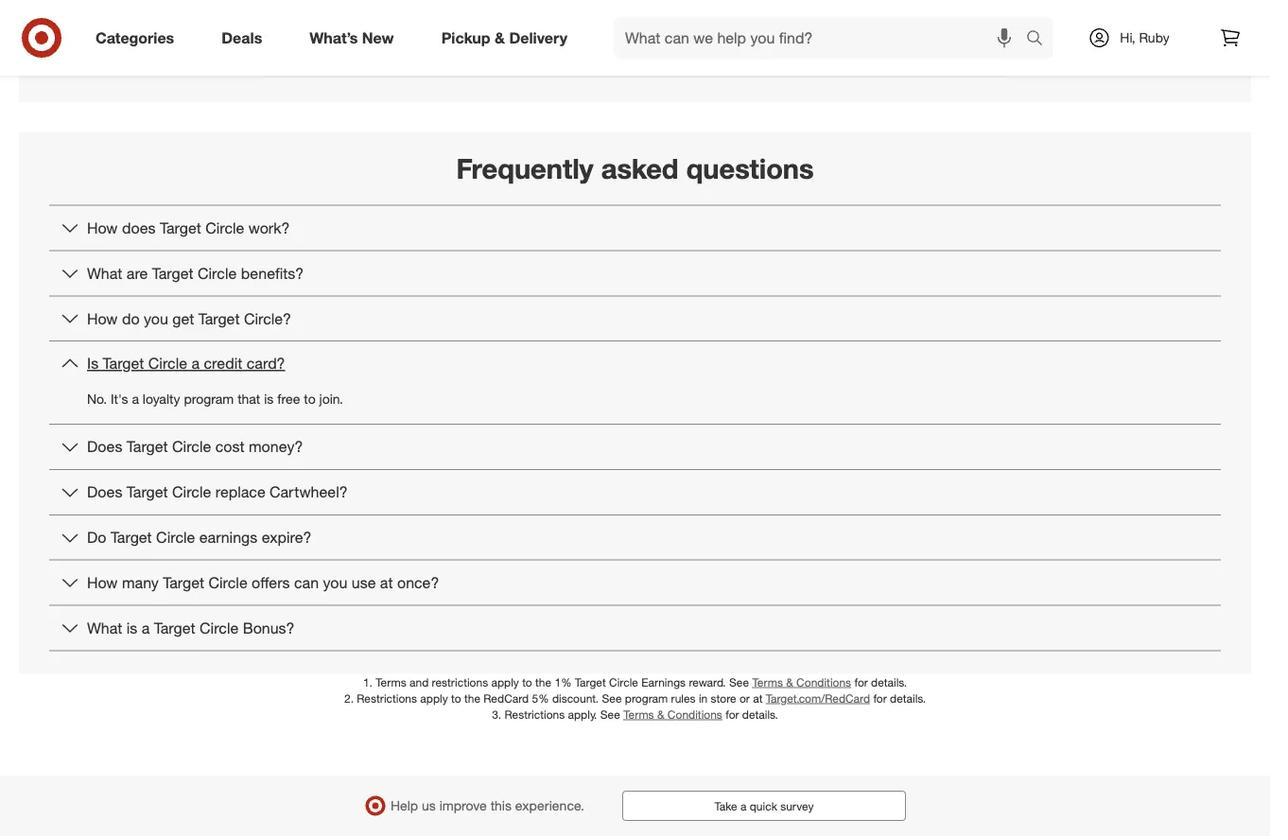 Task type: locate. For each thing, give the bounding box(es) containing it.
the
[[536, 675, 552, 689], [464, 691, 481, 705]]

0 vertical spatial conditions
[[797, 675, 852, 689]]

a down many
[[142, 619, 150, 637]]

1 vertical spatial for
[[874, 691, 887, 705]]

in
[[699, 691, 708, 705]]

making
[[667, 36, 716, 55]]

circle left bonus?
[[200, 619, 239, 637]]

earnings down does target circle replace cartwheel?
[[199, 528, 258, 547]]

3.
[[492, 707, 502, 722]]

1 horizontal spatial at
[[753, 691, 763, 705]]

2 vertical spatial see
[[600, 707, 620, 722]]

& up target.com/redcard
[[786, 675, 794, 689]]

does down no.
[[87, 438, 122, 456]]

target inside dropdown button
[[160, 219, 201, 237]]

1 horizontal spatial for
[[855, 675, 868, 689]]

0 horizontal spatial is
[[127, 619, 138, 637]]

0 vertical spatial what
[[87, 264, 122, 282]]

terms right 1.
[[376, 675, 407, 689]]

cost
[[215, 438, 245, 456]]

see
[[729, 675, 749, 689], [602, 691, 622, 705], [600, 707, 620, 722]]

credit
[[204, 354, 242, 373]]

no. it's a loyalty program that is free to join.
[[87, 391, 343, 407]]

benefits?
[[241, 264, 304, 282]]

circle
[[205, 219, 244, 237], [198, 264, 237, 282], [148, 354, 187, 373], [172, 438, 211, 456], [172, 483, 211, 501], [156, 528, 195, 547], [209, 574, 248, 592], [200, 619, 239, 637], [609, 675, 638, 689]]

is right that
[[264, 391, 274, 407]]

0 horizontal spatial terms & conditions link
[[624, 707, 723, 722]]

replace
[[215, 483, 266, 501]]

0 vertical spatial program
[[184, 391, 234, 407]]

see up "or"
[[729, 675, 749, 689]]

how inside "dropdown button"
[[87, 309, 118, 328]]

delivery
[[509, 28, 568, 47]]

1 vertical spatial program
[[625, 691, 668, 705]]

1 vertical spatial see
[[602, 691, 622, 705]]

at inside 1. terms and restrictions apply to the 1% target circle earnings reward. see terms & conditions for details. 2. restrictions apply to the redcard 5% discount. see program rules in store or at target.com/redcard for details. 3. restrictions apply. see terms & conditions for details.
[[753, 691, 763, 705]]

what down many
[[87, 619, 122, 637]]

0 vertical spatial to
[[304, 391, 316, 407]]

many
[[122, 574, 159, 592]]

0 vertical spatial earnings
[[464, 36, 522, 55]]

restrictions
[[432, 675, 488, 689]]

hi, ruby
[[1120, 29, 1170, 46]]

does up do at the left bottom
[[87, 483, 122, 501]]

apply
[[491, 675, 519, 689], [420, 691, 448, 705]]

1 vertical spatial to
[[522, 675, 532, 689]]

how inside dropdown button
[[87, 574, 118, 592]]

do target circle earnings expire? button
[[49, 515, 1221, 560]]

after
[[631, 36, 663, 55]]

2 vertical spatial to
[[451, 691, 461, 705]]

what's new link
[[294, 17, 418, 59]]

for right target.com/redcard
[[874, 691, 887, 705]]

1 vertical spatial what
[[87, 619, 122, 637]]

earnings right track
[[464, 36, 522, 55]]

are
[[127, 264, 148, 282]]

at right "or"
[[753, 691, 763, 705]]

target inside 1. terms and restrictions apply to the 1% target circle earnings reward. see terms & conditions for details. 2. restrictions apply to the redcard 5% discount. see program rules in store or at target.com/redcard for details. 3. restrictions apply. see terms & conditions for details.
[[575, 675, 606, 689]]

target up the discount. at the bottom of the page
[[575, 675, 606, 689]]

0 vertical spatial apply
[[491, 675, 519, 689]]

a left credit
[[192, 354, 200, 373]]

what for what is a target circle bonus?
[[87, 619, 122, 637]]

you left use
[[323, 574, 347, 592]]

and left restrictions
[[410, 675, 429, 689]]

can
[[294, 574, 319, 592]]

1 how from the top
[[87, 219, 118, 237]]

circle inside does target circle cost money? dropdown button
[[172, 438, 211, 456]]

2 horizontal spatial to
[[522, 675, 532, 689]]

circle up the how do you get target circle?
[[198, 264, 237, 282]]

target
[[160, 219, 201, 237], [152, 264, 194, 282], [198, 309, 240, 328], [103, 354, 144, 373], [127, 438, 168, 456], [127, 483, 168, 501], [111, 528, 152, 547], [163, 574, 204, 592], [154, 619, 195, 637], [575, 675, 606, 689]]

circle up many
[[156, 528, 195, 547]]

1 horizontal spatial you
[[323, 574, 347, 592]]

restrictions down 5%
[[505, 707, 565, 722]]

target right the is
[[103, 354, 144, 373]]

how inside dropdown button
[[87, 219, 118, 237]]

what left are
[[87, 264, 122, 282]]

see right apply.
[[600, 707, 620, 722]]

2 how from the top
[[87, 309, 118, 328]]

restrictions down 1.
[[357, 691, 417, 705]]

it's
[[111, 391, 128, 407]]

terms & conditions link down rules at the right of the page
[[624, 707, 723, 722]]

does target circle replace cartwheel?
[[87, 483, 348, 501]]

terms up target.com/redcard link
[[753, 675, 783, 689]]

a right take
[[741, 799, 747, 813]]

for
[[855, 675, 868, 689], [874, 691, 887, 705], [726, 707, 739, 722]]

0 horizontal spatial program
[[184, 391, 234, 407]]

What can we help you find? suggestions appear below search field
[[614, 17, 1031, 59]]

0 vertical spatial see
[[729, 675, 749, 689]]

& right "pickup"
[[495, 28, 505, 47]]

0 vertical spatial how
[[87, 219, 118, 237]]

do
[[87, 528, 106, 547]]

0 vertical spatial at
[[380, 574, 393, 592]]

for down store
[[726, 707, 739, 722]]

frequently asked questions
[[456, 151, 814, 185]]

1 horizontal spatial earnings
[[464, 36, 522, 55]]

circle left cost
[[172, 438, 211, 456]]

1 vertical spatial details.
[[890, 691, 926, 705]]

1 vertical spatial is
[[127, 619, 138, 637]]

2 vertical spatial how
[[87, 574, 118, 592]]

conditions down in
[[668, 707, 723, 722]]

& down earnings
[[657, 707, 665, 722]]

apply down restrictions
[[420, 691, 448, 705]]

1 vertical spatial how
[[87, 309, 118, 328]]

rules
[[671, 691, 696, 705]]

0 horizontal spatial you
[[144, 309, 168, 328]]

terms down earnings
[[624, 707, 654, 722]]

you right do
[[144, 309, 168, 328]]

1 horizontal spatial program
[[625, 691, 668, 705]]

1%
[[555, 675, 572, 689]]

see right the discount. at the bottom of the page
[[602, 691, 622, 705]]

here
[[597, 36, 627, 55]]

experience.
[[515, 797, 584, 814]]

2 horizontal spatial &
[[786, 675, 794, 689]]

take a quick survey button
[[622, 791, 906, 821]]

does for does target circle cost money?
[[87, 438, 122, 456]]

0 vertical spatial and
[[527, 36, 552, 55]]

0 vertical spatial you
[[144, 309, 168, 328]]

improve
[[440, 797, 487, 814]]

1 horizontal spatial terms
[[624, 707, 654, 722]]

how
[[87, 219, 118, 237], [87, 309, 118, 328], [87, 574, 118, 592]]

2.
[[344, 691, 354, 705]]

bonus?
[[243, 619, 295, 637]]

0 vertical spatial details.
[[871, 675, 907, 689]]

1 horizontal spatial and
[[527, 36, 552, 55]]

what are target circle benefits?
[[87, 264, 304, 282]]

apply.
[[568, 707, 597, 722]]

at
[[380, 574, 393, 592], [753, 691, 763, 705]]

program down earnings
[[625, 691, 668, 705]]

to right free
[[304, 391, 316, 407]]

how for how does target circle work?
[[87, 219, 118, 237]]

1 vertical spatial terms & conditions link
[[624, 707, 723, 722]]

earnings inside "dropdown button"
[[199, 528, 258, 547]]

card?
[[247, 354, 285, 373]]

1 horizontal spatial the
[[536, 675, 552, 689]]

free
[[277, 391, 300, 407]]

0 horizontal spatial earnings
[[199, 528, 258, 547]]

1 horizontal spatial restrictions
[[505, 707, 565, 722]]

circle inside what is a target circle bonus? dropdown button
[[200, 619, 239, 637]]

2 vertical spatial &
[[657, 707, 665, 722]]

how left many
[[87, 574, 118, 592]]

0 vertical spatial restrictions
[[357, 691, 417, 705]]

1 vertical spatial apply
[[420, 691, 448, 705]]

1 vertical spatial and
[[410, 675, 429, 689]]

and
[[527, 36, 552, 55], [410, 675, 429, 689]]

what is a target circle bonus? button
[[49, 606, 1221, 650]]

0 vertical spatial terms & conditions link
[[753, 675, 852, 689]]

0 vertical spatial the
[[536, 675, 552, 689]]

details.
[[871, 675, 907, 689], [890, 691, 926, 705], [742, 707, 778, 722]]

to down restrictions
[[451, 691, 461, 705]]

how do you get target circle?
[[87, 309, 291, 328]]

target.com/redcard link
[[766, 691, 870, 705]]

to up 5%
[[522, 675, 532, 689]]

what
[[87, 264, 122, 282], [87, 619, 122, 637]]

target right do at the left bottom
[[111, 528, 152, 547]]

and left votes
[[527, 36, 552, 55]]

1. terms and restrictions apply to the 1% target circle earnings reward. see terms & conditions for details. 2. restrictions apply to the redcard 5% discount. see program rules in store or at target.com/redcard for details. 3. restrictions apply. see terms & conditions for details.
[[344, 675, 926, 722]]

2 what from the top
[[87, 619, 122, 637]]

earnings
[[642, 675, 686, 689]]

take a quick survey
[[715, 799, 814, 813]]

0 horizontal spatial and
[[410, 675, 429, 689]]

0 vertical spatial &
[[495, 28, 505, 47]]

target inside "dropdown button"
[[198, 309, 240, 328]]

conditions up target.com/redcard
[[797, 675, 852, 689]]

0 horizontal spatial apply
[[420, 691, 448, 705]]

for up target.com/redcard
[[855, 675, 868, 689]]

pickup & delivery
[[441, 28, 568, 47]]

circle left "work?"
[[205, 219, 244, 237]]

how does target circle work? button
[[49, 206, 1221, 250]]

0 horizontal spatial at
[[380, 574, 393, 592]]

1 horizontal spatial &
[[657, 707, 665, 722]]

terms & conditions link up target.com/redcard
[[753, 675, 852, 689]]

pickup & delivery link
[[425, 17, 591, 59]]

search
[[1018, 30, 1063, 49]]

how for how do you get target circle?
[[87, 309, 118, 328]]

the down restrictions
[[464, 691, 481, 705]]

1 vertical spatial you
[[323, 574, 347, 592]]

to
[[304, 391, 316, 407], [522, 675, 532, 689], [451, 691, 461, 705]]

terms & conditions link
[[753, 675, 852, 689], [624, 707, 723, 722]]

1 vertical spatial does
[[87, 483, 122, 501]]

3 how from the top
[[87, 574, 118, 592]]

2 vertical spatial for
[[726, 707, 739, 722]]

circle inside how does target circle work? dropdown button
[[205, 219, 244, 237]]

1 vertical spatial restrictions
[[505, 707, 565, 722]]

1 horizontal spatial terms & conditions link
[[753, 675, 852, 689]]

1 vertical spatial at
[[753, 691, 763, 705]]

circle down does target circle cost money?
[[172, 483, 211, 501]]

does target circle cost money? button
[[49, 425, 1221, 469]]

1 what from the top
[[87, 264, 122, 282]]

at right use
[[380, 574, 393, 592]]

circle left offers
[[209, 574, 248, 592]]

&
[[495, 28, 505, 47], [786, 675, 794, 689], [657, 707, 665, 722]]

0 vertical spatial does
[[87, 438, 122, 456]]

is down many
[[127, 619, 138, 637]]

search button
[[1018, 17, 1063, 62]]

how left do
[[87, 309, 118, 328]]

1 vertical spatial earnings
[[199, 528, 258, 547]]

2 horizontal spatial for
[[874, 691, 887, 705]]

program down credit
[[184, 391, 234, 407]]

the up 5%
[[536, 675, 552, 689]]

target right does
[[160, 219, 201, 237]]

1 vertical spatial the
[[464, 691, 481, 705]]

apply up redcard
[[491, 675, 519, 689]]

target right get
[[198, 309, 240, 328]]

0 horizontal spatial to
[[304, 391, 316, 407]]

terms
[[376, 675, 407, 689], [753, 675, 783, 689], [624, 707, 654, 722]]

categories link
[[79, 17, 198, 59]]

0 vertical spatial is
[[264, 391, 274, 407]]

circle left earnings
[[609, 675, 638, 689]]

what for what are target circle benefits?
[[87, 264, 122, 282]]

0 horizontal spatial conditions
[[668, 707, 723, 722]]

1 does from the top
[[87, 438, 122, 456]]

circle up loyalty
[[148, 354, 187, 373]]

and inside 1. terms and restrictions apply to the 1% target circle earnings reward. see terms & conditions for details. 2. restrictions apply to the redcard 5% discount. see program rules in store or at target.com/redcard for details. 3. restrictions apply. see terms & conditions for details.
[[410, 675, 429, 689]]

is target circle a credit card? button
[[49, 342, 1221, 386]]

0 horizontal spatial the
[[464, 691, 481, 705]]

ruby
[[1139, 29, 1170, 46]]

2 does from the top
[[87, 483, 122, 501]]

how left does
[[87, 219, 118, 237]]



Task type: vqa. For each thing, say whether or not it's contained in the screenshot.
offers
yes



Task type: describe. For each thing, give the bounding box(es) containing it.
2 vertical spatial details.
[[742, 707, 778, 722]]

circle inside does target circle replace cartwheel? dropdown button
[[172, 483, 211, 501]]

us
[[422, 797, 436, 814]]

get
[[172, 309, 194, 328]]

how does target circle work?
[[87, 219, 290, 237]]

what's new
[[310, 28, 394, 47]]

does for does target circle replace cartwheel?
[[87, 483, 122, 501]]

votes
[[556, 36, 593, 55]]

is inside dropdown button
[[127, 619, 138, 637]]

work?
[[249, 219, 290, 237]]

a inside is target circle a credit card? dropdown button
[[192, 354, 200, 373]]

pickup
[[441, 28, 491, 47]]

circle inside what are target circle benefits? dropdown button
[[198, 264, 237, 282]]

no activity
[[590, 5, 681, 26]]

is target circle a credit card?
[[87, 354, 285, 373]]

5%
[[532, 691, 549, 705]]

how for how many target circle offers can you use at once?
[[87, 574, 118, 592]]

join.
[[319, 391, 343, 407]]

no
[[590, 5, 614, 26]]

a inside take a quick survey 'button'
[[741, 799, 747, 813]]

target down many
[[154, 619, 195, 637]]

do target circle earnings expire?
[[87, 528, 312, 547]]

questions
[[686, 151, 814, 185]]

track earnings and votes here after making eligible purchases.
[[425, 36, 846, 55]]

do
[[122, 309, 140, 328]]

reward.
[[689, 675, 726, 689]]

a inside what is a target circle bonus? dropdown button
[[142, 619, 150, 637]]

you inside "dropdown button"
[[144, 309, 168, 328]]

redcard
[[484, 691, 529, 705]]

circle inside 1. terms and restrictions apply to the 1% target circle earnings reward. see terms & conditions for details. 2. restrictions apply to the redcard 5% discount. see program rules in store or at target.com/redcard for details. 3. restrictions apply. see terms & conditions for details.
[[609, 675, 638, 689]]

1 horizontal spatial to
[[451, 691, 461, 705]]

and for terms
[[410, 675, 429, 689]]

quick
[[750, 799, 777, 813]]

deals link
[[205, 17, 286, 59]]

or
[[740, 691, 750, 705]]

circle inside "do target circle earnings expire?" "dropdown button"
[[156, 528, 195, 547]]

0 horizontal spatial terms
[[376, 675, 407, 689]]

offers
[[252, 574, 290, 592]]

0 horizontal spatial for
[[726, 707, 739, 722]]

1 horizontal spatial conditions
[[797, 675, 852, 689]]

1 horizontal spatial is
[[264, 391, 274, 407]]

expire?
[[262, 528, 312, 547]]

how many target circle offers can you use at once?
[[87, 574, 439, 592]]

eligible
[[720, 36, 768, 55]]

you inside dropdown button
[[323, 574, 347, 592]]

store
[[711, 691, 737, 705]]

2 horizontal spatial terms
[[753, 675, 783, 689]]

1 vertical spatial &
[[786, 675, 794, 689]]

frequently
[[456, 151, 594, 185]]

at inside dropdown button
[[380, 574, 393, 592]]

terms & conditions link for 3. restrictions apply. see
[[624, 707, 723, 722]]

what is a target circle bonus?
[[87, 619, 295, 637]]

no.
[[87, 391, 107, 407]]

help
[[391, 797, 418, 814]]

0 horizontal spatial &
[[495, 28, 505, 47]]

0 vertical spatial for
[[855, 675, 868, 689]]

program inside 1. terms and restrictions apply to the 1% target circle earnings reward. see terms & conditions for details. 2. restrictions apply to the redcard 5% discount. see program rules in store or at target.com/redcard for details. 3. restrictions apply. see terms & conditions for details.
[[625, 691, 668, 705]]

cartwheel?
[[270, 483, 348, 501]]

circle inside how many target circle offers can you use at once? dropdown button
[[209, 574, 248, 592]]

is
[[87, 354, 99, 373]]

help us improve this experience.
[[391, 797, 584, 814]]

target down loyalty
[[127, 438, 168, 456]]

target down does target circle cost money?
[[127, 483, 168, 501]]

0 horizontal spatial restrictions
[[357, 691, 417, 705]]

activity
[[619, 5, 681, 26]]

1 horizontal spatial apply
[[491, 675, 519, 689]]

purchases.
[[772, 36, 846, 55]]

does target circle cost money?
[[87, 438, 303, 456]]

target right are
[[152, 264, 194, 282]]

terms & conditions link for 1. terms and restrictions apply to the 1% target circle earnings reward. see
[[753, 675, 852, 689]]

that
[[238, 391, 260, 407]]

what are target circle benefits? button
[[49, 251, 1221, 295]]

target inside "dropdown button"
[[111, 528, 152, 547]]

take
[[715, 799, 738, 813]]

discount.
[[552, 691, 599, 705]]

does
[[122, 219, 156, 237]]

circle?
[[244, 309, 291, 328]]

use
[[352, 574, 376, 592]]

categories
[[96, 28, 174, 47]]

loyalty
[[143, 391, 180, 407]]

a right it's
[[132, 391, 139, 407]]

new
[[362, 28, 394, 47]]

how many target circle offers can you use at once? button
[[49, 561, 1221, 605]]

asked
[[601, 151, 679, 185]]

1 vertical spatial conditions
[[668, 707, 723, 722]]

deals
[[222, 28, 262, 47]]

this
[[491, 797, 512, 814]]

does target circle replace cartwheel? button
[[49, 470, 1221, 515]]

once?
[[397, 574, 439, 592]]

and for earnings
[[527, 36, 552, 55]]

track
[[425, 36, 460, 55]]

target right many
[[163, 574, 204, 592]]

target.com/redcard
[[766, 691, 870, 705]]

hi,
[[1120, 29, 1136, 46]]

circle inside is target circle a credit card? dropdown button
[[148, 354, 187, 373]]

survey
[[781, 799, 814, 813]]

1.
[[363, 675, 373, 689]]

what's
[[310, 28, 358, 47]]

money?
[[249, 438, 303, 456]]

how do you get target circle? button
[[49, 296, 1221, 341]]



